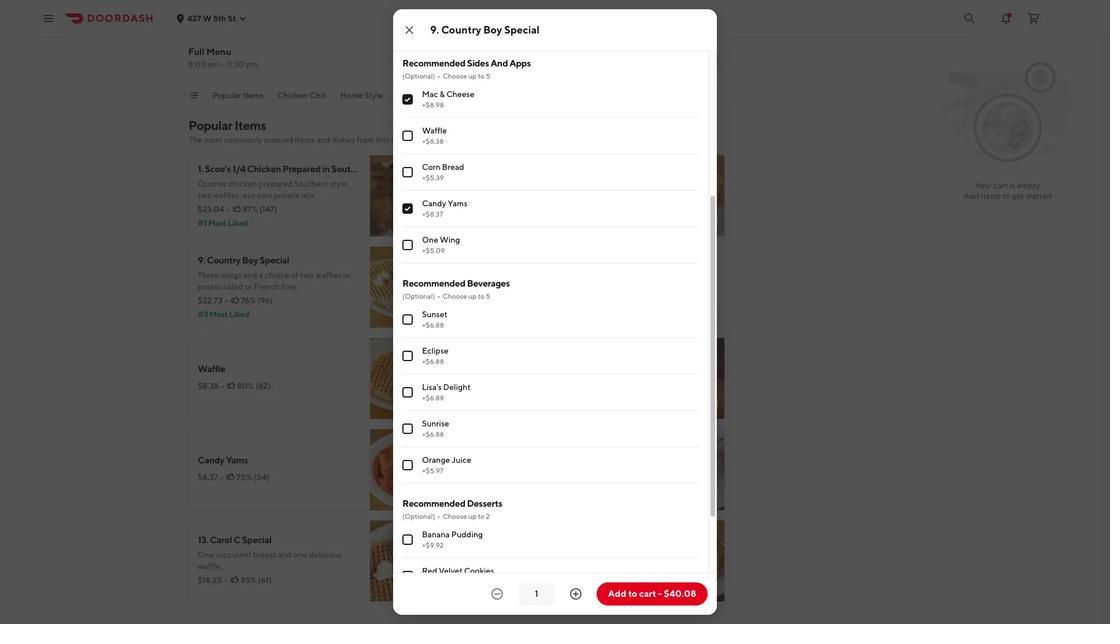 Task type: describe. For each thing, give the bounding box(es) containing it.
popular items button
[[213, 90, 264, 108]]

• for 76% (96)
[[225, 296, 228, 305]]

427 w 5th st
[[187, 14, 236, 23]]

• inside recommended beverages (optional) • choose up to 5
[[438, 292, 440, 301]]

#1 most liked
[[198, 219, 248, 228]]

empty
[[1017, 181, 1041, 190]]

mac & cheese +$8.98
[[422, 90, 475, 109]]

+$8.38
[[422, 137, 444, 146]]

recommended for recommended desserts
[[402, 499, 465, 510]]

up for beverages
[[468, 292, 477, 301]]

cart inside button
[[639, 589, 656, 600]]

am
[[208, 60, 220, 69]]

orange juice +$5.97
[[422, 456, 471, 476]]

- inside button
[[658, 589, 662, 600]]

recommended beverages group
[[402, 278, 699, 484]]

and inside popular items the most commonly ordered items and dishes from this store
[[317, 135, 330, 145]]

home
[[341, 91, 363, 100]]

choose inside "recommended sides and apps (optional) • choose up to 5"
[[443, 72, 467, 81]]

comes
[[471, 276, 497, 286]]

1 Waffles radio
[[402, 25, 413, 35]]

popular for popular items
[[213, 91, 242, 100]]

1 waffles group
[[402, 0, 699, 44]]

three
[[198, 271, 219, 280]]

two inside 1. scoe's 1/4 chicken prepared in southern style quarter chicken prepared southern style, two waffles, our own private mix.
[[198, 191, 212, 200]]

• for 85% (61)
[[224, 576, 228, 585]]

13.
[[198, 535, 208, 546]]

#3
[[198, 310, 208, 319]]

$8.37 •
[[198, 473, 224, 482]]

waffle for waffle +$8.38
[[422, 126, 447, 135]]

5th
[[213, 14, 226, 23]]

with
[[498, 276, 514, 286]]

notification bell image
[[999, 11, 1013, 25]]

french
[[254, 282, 280, 291]]

recommended sides and apps group
[[402, 57, 699, 264]]

$22.73 •
[[198, 296, 228, 305]]

choice inside 22. mac & cheese, greens & corn bread combo comes with choice of chicken.
[[516, 276, 540, 286]]

+$8.98
[[422, 101, 444, 109]]

from
[[357, 135, 374, 145]]

pudding
[[451, 530, 483, 540]]

sides inside "recommended sides and apps (optional) • choose up to 5"
[[467, 58, 489, 69]]

lemonade and fruit punch. $6.88
[[471, 374, 569, 397]]

chicken
[[229, 179, 257, 189]]

apps
[[510, 58, 531, 69]]

one wing +$5.09
[[422, 236, 460, 255]]

$22.73
[[198, 296, 222, 305]]

add for 9. country boy special image
[[422, 308, 438, 317]]

sunset
[[422, 310, 447, 319]]

up inside "recommended sides and apps (optional) • choose up to 5"
[[468, 72, 477, 81]]

mac inside 22. mac & cheese, greens & corn bread combo comes with choice of chicken.
[[485, 261, 502, 272]]

mac & cheese
[[471, 181, 528, 192]]

get
[[1012, 191, 1024, 201]]

& inside mac & cheese +$8.98
[[440, 90, 445, 99]]

& right the corn bread +$5.39
[[490, 181, 496, 192]]

add button for corn bread image
[[688, 577, 718, 596]]

one for one wing +$5.09
[[422, 236, 438, 245]]

greens
[[546, 261, 576, 272]]

to inside "recommended sides and apps (optional) • choose up to 5"
[[478, 72, 485, 81]]

succulent
[[216, 551, 251, 560]]

one inside "13. carol c special one succulent breast and one delicious waffle."
[[198, 551, 214, 560]]

special for 9. country boy special
[[504, 24, 540, 36]]

and
[[491, 58, 508, 69]]

add button for 9. country boy special image
[[415, 303, 445, 322]]

punch.
[[544, 374, 569, 383]]

add button for "mac & cheese" image
[[688, 212, 718, 230]]

9. for 9. country boy special three wings and a choice of two waffles or potato salad or french fries
[[198, 255, 205, 266]]

87% (147)
[[243, 205, 277, 214]]

#1
[[198, 219, 207, 228]]

red
[[422, 567, 437, 576]]

(optional) inside "recommended sides and apps (optional) • choose up to 5"
[[402, 72, 435, 81]]

and inside 9. country boy special three wings and a choice of two waffles or potato salad or french fries
[[243, 271, 257, 280]]

+$6.88 for eclipse
[[422, 358, 444, 366]]

waffle +$8.38
[[422, 126, 447, 146]]

up for desserts
[[468, 513, 477, 521]]

the
[[189, 135, 202, 145]]

0 items, open order cart image
[[1027, 11, 1041, 25]]

special for 13. carol c special one succulent breast and one delicious waffle.
[[242, 535, 272, 546]]

banana pudding +$9.92
[[422, 530, 483, 550]]

waffles
[[315, 271, 342, 280]]

most for scoe's
[[208, 219, 226, 228]]

$18.25 •
[[198, 576, 228, 585]]

$5.39 •
[[471, 564, 498, 574]]

0 horizontal spatial or
[[245, 282, 252, 291]]

most
[[204, 135, 222, 145]]

juice
[[452, 456, 471, 465]]

candy for candy yams +$8.37
[[422, 199, 446, 208]]

cheese for mac & cheese +$8.98
[[447, 90, 475, 99]]

corn inside 22. mac & cheese, greens & corn bread combo comes with choice of chicken.
[[585, 261, 605, 272]]

add button for waffle image
[[415, 394, 445, 413]]

and inside the lemonade and fruit punch. $6.88
[[512, 374, 526, 383]]

1/4
[[232, 164, 245, 175]]

add to cart - $40.08
[[608, 589, 696, 600]]

decrease quantity by 1 image
[[490, 588, 504, 601]]

our
[[243, 191, 255, 200]]

chicken inside 1. scoe's 1/4 chicken prepared in southern style quarter chicken prepared southern style, two waffles, our own private mix.
[[247, 164, 281, 175]]

house combos button
[[397, 90, 454, 108]]

popular items the most commonly ordered items and dishes from this store
[[189, 118, 409, 145]]

9. country boy special three wings and a choice of two waffles or potato salad or french fries
[[198, 255, 351, 291]]

banana
[[422, 530, 450, 540]]

breast
[[253, 551, 276, 560]]

22.
[[471, 261, 483, 272]]

add button for one wing image on the right bottom of page
[[688, 486, 718, 504]]

chicken inside button
[[278, 91, 308, 100]]

style inside button
[[365, 91, 383, 100]]

to for cart
[[1003, 191, 1010, 201]]

+$6.88 for sunset
[[422, 321, 444, 330]]

$8.38
[[198, 382, 219, 391]]

liked for 1/4
[[228, 219, 248, 228]]

add to cart - $40.08 button
[[597, 583, 708, 606]]

lemonade
[[471, 374, 510, 383]]

increase quantity by 1 image
[[569, 588, 583, 601]]

delight
[[443, 383, 471, 392]]

quarter
[[198, 179, 227, 189]]

(optional) for recommended desserts
[[402, 513, 435, 521]]

+$5.39
[[422, 174, 444, 182]]

sunrise +$6.88
[[422, 419, 449, 439]]

• for 75% (54)
[[220, 473, 224, 482]]

bread inside the corn bread +$5.39
[[442, 163, 464, 172]]

2
[[486, 513, 490, 521]]

your
[[975, 181, 992, 190]]

1 horizontal spatial southern
[[331, 164, 369, 175]]

waffles
[[427, 26, 455, 35]]

recommended desserts (optional) • choose up to 2
[[402, 499, 502, 521]]

items inside the your cart is empty add items to get started
[[981, 191, 1001, 201]]

waffle.
[[198, 562, 222, 571]]

add for corn bread image
[[695, 582, 711, 591]]

sunset +$6.88
[[422, 310, 447, 330]]

st
[[228, 14, 236, 23]]

country for 9. country boy special
[[441, 24, 481, 36]]

house combos
[[397, 91, 454, 100]]

of inside 9. country boy special three wings and a choice of two waffles or potato salad or french fries
[[291, 271, 298, 280]]

11:30
[[226, 60, 245, 69]]

full menu 8:00 am - 11:30 pm
[[189, 46, 258, 69]]

add for "mac & cheese" image
[[695, 216, 711, 226]]

to for desserts
[[478, 513, 485, 521]]

orange
[[422, 456, 450, 465]]

75% (54)
[[236, 473, 269, 482]]

salad
[[224, 282, 243, 291]]

waffle image
[[370, 338, 452, 420]]

1 waffles
[[422, 26, 455, 35]]

boy for 9. country boy special three wings and a choice of two waffles or potato salad or french fries
[[242, 255, 258, 266]]

of inside 22. mac & cheese, greens & corn bread combo comes with choice of chicken.
[[542, 276, 549, 286]]

+$6.88 for sunrise
[[422, 430, 444, 439]]

427 w 5th st button
[[176, 14, 248, 23]]

(61)
[[258, 576, 272, 585]]

started
[[1026, 191, 1052, 201]]

sunrise
[[422, 419, 449, 429]]

one for one wing
[[471, 455, 489, 466]]

• inside recommended desserts (optional) • choose up to 2
[[438, 513, 440, 521]]

corn inside the corn bread +$5.39
[[422, 163, 441, 172]]

+$8.37
[[422, 210, 443, 219]]

add for 1. scoe's 1/4 chicken prepared in southern style image
[[422, 216, 438, 226]]

own
[[257, 191, 272, 200]]

$8.37
[[198, 473, 218, 482]]



Task type: locate. For each thing, give the bounding box(es) containing it.
2 vertical spatial special
[[242, 535, 272, 546]]

9. for 9. country boy special
[[430, 24, 439, 36]]

+$6.88
[[422, 321, 444, 330], [422, 358, 444, 366], [422, 394, 444, 403], [422, 430, 444, 439]]

boy for 9. country boy special
[[483, 24, 502, 36]]

recommended beverages (optional) • choose up to 5
[[402, 278, 510, 301]]

9. country boy special image
[[370, 246, 452, 328]]

waffle for waffle
[[198, 364, 225, 375]]

yams for candy yams +$8.37
[[448, 199, 468, 208]]

yams down the corn bread +$5.39
[[448, 199, 468, 208]]

1 horizontal spatial 9.
[[430, 24, 439, 36]]

• inside "recommended sides and apps (optional) • choose up to 5"
[[438, 72, 440, 81]]

1 vertical spatial boy
[[242, 255, 258, 266]]

0 horizontal spatial wing
[[440, 236, 460, 245]]

style right 'home'
[[365, 91, 383, 100]]

up
[[468, 72, 477, 81], [468, 292, 477, 301], [468, 513, 477, 521]]

recommended desserts group
[[402, 498, 699, 595]]

to inside button
[[628, 589, 637, 600]]

close 9. country boy special image
[[402, 23, 416, 37]]

1 horizontal spatial wing
[[490, 455, 513, 466]]

items down pm
[[243, 91, 264, 100]]

liked down the 87% at the left top of page
[[228, 219, 248, 228]]

+$6.88 inside sunset +$6.88
[[422, 321, 444, 330]]

1 horizontal spatial or
[[343, 271, 351, 280]]

1 vertical spatial two
[[300, 271, 314, 280]]

or up the 76%
[[245, 282, 252, 291]]

to down beverages
[[478, 292, 485, 301]]

3 up from the top
[[468, 513, 477, 521]]

$23.04
[[198, 205, 224, 214]]

80% (82)
[[237, 382, 271, 391]]

• right $8.37
[[220, 473, 224, 482]]

choice inside 9. country boy special three wings and a choice of two waffles or potato salad or french fries
[[265, 271, 289, 280]]

bread left combo
[[607, 261, 631, 272]]

3 choose from the top
[[443, 513, 467, 521]]

1 +$6.88 from the top
[[422, 321, 444, 330]]

0 vertical spatial items
[[243, 91, 264, 100]]

items for popular items the most commonly ordered items and dishes from this store
[[235, 118, 266, 133]]

add inside button
[[608, 589, 626, 600]]

1 horizontal spatial waffle
[[422, 126, 447, 135]]

special up breast
[[242, 535, 272, 546]]

mac inside mac & cheese +$8.98
[[422, 90, 438, 99]]

one wing image
[[643, 429, 725, 511]]

and left a
[[243, 271, 257, 280]]

(optional) up the house combos
[[402, 72, 435, 81]]

0 vertical spatial or
[[343, 271, 351, 280]]

country up wings
[[207, 255, 241, 266]]

wing for one wing
[[490, 455, 513, 466]]

sunset image
[[643, 338, 725, 420]]

pm
[[246, 60, 258, 69]]

mac & cheese image
[[643, 155, 725, 237]]

9. right 1 in the top left of the page
[[430, 24, 439, 36]]

1 horizontal spatial cheese
[[497, 181, 528, 192]]

mac
[[422, 90, 438, 99], [471, 181, 488, 192], [485, 261, 502, 272]]

1 recommended from the top
[[402, 58, 465, 69]]

2 5 from the top
[[486, 292, 490, 301]]

(optional) inside recommended desserts (optional) • choose up to 2
[[402, 513, 435, 521]]

0 vertical spatial one
[[422, 236, 438, 245]]

special inside 9. country boy special three wings and a choice of two waffles or potato salad or french fries
[[260, 255, 289, 266]]

(optional) up sunset
[[402, 292, 435, 301]]

75%
[[236, 473, 252, 482]]

0 vertical spatial sides
[[467, 58, 489, 69]]

popular for popular items the most commonly ordered items and dishes from this store
[[189, 118, 232, 133]]

3 recommended from the top
[[402, 499, 465, 510]]

1 horizontal spatial country
[[441, 24, 481, 36]]

0 vertical spatial yams
[[448, 199, 468, 208]]

(optional)
[[402, 72, 435, 81], [402, 292, 435, 301], [402, 513, 435, 521]]

1 horizontal spatial two
[[300, 271, 314, 280]]

boy up and
[[483, 24, 502, 36]]

1 horizontal spatial one
[[422, 236, 438, 245]]

items inside popular items the most commonly ordered items and dishes from this store
[[295, 135, 315, 145]]

mac up +$8.98
[[422, 90, 438, 99]]

sides left and
[[467, 58, 489, 69]]

• right $8.38
[[221, 382, 224, 391]]

country
[[441, 24, 481, 36], [207, 255, 241, 266]]

9. country boy special dialog
[[393, 0, 717, 615]]

0 vertical spatial boy
[[483, 24, 502, 36]]

items right ordered
[[295, 135, 315, 145]]

5
[[486, 72, 490, 81], [486, 292, 490, 301]]

yams
[[448, 199, 468, 208], [226, 455, 248, 466]]

open menu image
[[42, 11, 56, 25]]

carol
[[210, 535, 232, 546]]

1 vertical spatial cart
[[639, 589, 656, 600]]

choose up sunset
[[443, 292, 467, 301]]

0 horizontal spatial country
[[207, 255, 241, 266]]

1 vertical spatial most
[[210, 310, 228, 319]]

of
[[291, 271, 298, 280], [542, 276, 549, 286]]

boy
[[483, 24, 502, 36], [242, 255, 258, 266]]

to left 2
[[478, 513, 485, 521]]

1 vertical spatial popular
[[189, 118, 232, 133]]

- left the $40.08
[[658, 589, 662, 600]]

corn bread image
[[643, 520, 725, 603]]

add button for the sunset image
[[688, 394, 718, 413]]

country for 9. country boy special three wings and a choice of two waffles or potato salad or french fries
[[207, 255, 241, 266]]

$18.25
[[198, 576, 222, 585]]

0 horizontal spatial choice
[[265, 271, 289, 280]]

1 (optional) from the top
[[402, 72, 435, 81]]

1 horizontal spatial bread
[[607, 261, 631, 272]]

• up banana
[[438, 513, 440, 521]]

add inside the your cart is empty add items to get started
[[964, 191, 980, 201]]

1 vertical spatial chicken
[[247, 164, 281, 175]]

1 vertical spatial style
[[371, 164, 392, 175]]

1 vertical spatial items
[[981, 191, 1001, 201]]

1 vertical spatial items
[[235, 118, 266, 133]]

0 horizontal spatial -
[[221, 60, 225, 69]]

and
[[317, 135, 330, 145], [243, 271, 257, 280], [512, 374, 526, 383], [278, 551, 292, 560]]

most down "$23.04 •"
[[208, 219, 226, 228]]

recommended up sunset
[[402, 278, 465, 289]]

(optional) inside recommended beverages (optional) • choose up to 5
[[402, 292, 435, 301]]

0 vertical spatial items
[[295, 135, 315, 145]]

(54)
[[254, 473, 269, 482]]

0 horizontal spatial bread
[[442, 163, 464, 172]]

1 vertical spatial or
[[245, 282, 252, 291]]

to inside recommended beverages (optional) • choose up to 5
[[478, 292, 485, 301]]

chicken left chili
[[278, 91, 308, 100]]

$8.38 •
[[198, 382, 224, 391]]

1 horizontal spatial items
[[981, 191, 1001, 201]]

1 vertical spatial cheese
[[497, 181, 528, 192]]

2 vertical spatial choose
[[443, 513, 467, 521]]

5 inside "recommended sides and apps (optional) • choose up to 5"
[[486, 72, 490, 81]]

choose inside recommended beverages (optional) • choose up to 5
[[443, 292, 467, 301]]

dishes
[[332, 135, 355, 145]]

liked down the 76%
[[229, 310, 249, 319]]

choose up pudding
[[443, 513, 467, 521]]

items
[[295, 135, 315, 145], [981, 191, 1001, 201]]

one inside one wing +$5.09
[[422, 236, 438, 245]]

& up +$8.98
[[440, 90, 445, 99]]

0 vertical spatial most
[[208, 219, 226, 228]]

special inside dialog
[[504, 24, 540, 36]]

9. inside 9. country boy special three wings and a choice of two waffles or potato salad or french fries
[[198, 255, 205, 266]]

mac right the corn bread +$5.39
[[471, 181, 488, 192]]

items inside popular items button
[[243, 91, 264, 100]]

1 vertical spatial -
[[658, 589, 662, 600]]

recommended inside recommended beverages (optional) • choose up to 5
[[402, 278, 465, 289]]

0 vertical spatial -
[[221, 60, 225, 69]]

items inside popular items the most commonly ordered items and dishes from this store
[[235, 118, 266, 133]]

choice up french
[[265, 271, 289, 280]]

recommended sides and apps (optional) • choose up to 5
[[402, 58, 531, 81]]

country right 1 in the top left of the page
[[441, 24, 481, 36]]

liked for boy
[[229, 310, 249, 319]]

up inside recommended beverages (optional) • choose up to 5
[[468, 292, 477, 301]]

0 vertical spatial candy
[[422, 199, 446, 208]]

prepared
[[259, 179, 293, 189]]

(147)
[[260, 205, 277, 214]]

85%
[[241, 576, 257, 585]]

1 vertical spatial special
[[260, 255, 289, 266]]

0 vertical spatial cart
[[994, 181, 1008, 190]]

1 vertical spatial 9.
[[198, 255, 205, 266]]

0 vertical spatial 9.
[[430, 24, 439, 36]]

& right greens
[[577, 261, 583, 272]]

5 up sides button
[[486, 72, 490, 81]]

up left 2
[[468, 513, 477, 521]]

0 horizontal spatial waffle
[[198, 364, 225, 375]]

one right 'orange'
[[471, 455, 489, 466]]

items up "commonly"
[[235, 118, 266, 133]]

recommended
[[402, 58, 465, 69], [402, 278, 465, 289], [402, 499, 465, 510]]

(optional) for recommended beverages
[[402, 292, 435, 301]]

add for waffle image
[[422, 399, 438, 408]]

one wing
[[471, 455, 513, 466]]

2 vertical spatial recommended
[[402, 499, 465, 510]]

to up sides button
[[478, 72, 485, 81]]

2 up from the top
[[468, 292, 477, 301]]

1 vertical spatial candy
[[198, 455, 224, 466]]

1 horizontal spatial of
[[542, 276, 549, 286]]

menu
[[207, 46, 232, 57]]

style inside 1. scoe's 1/4 chicken prepared in southern style quarter chicken prepared southern style, two waffles, our own private mix.
[[371, 164, 392, 175]]

chicken chili button
[[278, 90, 327, 108]]

of up fries
[[291, 271, 298, 280]]

up inside recommended desserts (optional) • choose up to 2
[[468, 513, 477, 521]]

1 horizontal spatial -
[[658, 589, 662, 600]]

0 vertical spatial wing
[[440, 236, 460, 245]]

waffle up $8.38 •
[[198, 364, 225, 375]]

2 vertical spatial mac
[[485, 261, 502, 272]]

recommended for recommended sides and apps
[[402, 58, 465, 69]]

to left get
[[1003, 191, 1010, 201]]

popular down 11:30 on the top of page
[[213, 91, 242, 100]]

corn up +$5.39
[[422, 163, 441, 172]]

2 (optional) from the top
[[402, 292, 435, 301]]

Item Search search field
[[559, 54, 716, 67]]

1 horizontal spatial cart
[[994, 181, 1008, 190]]

southern up style,
[[331, 164, 369, 175]]

+$6.88 down sunrise
[[422, 430, 444, 439]]

0 horizontal spatial boy
[[242, 255, 258, 266]]

add for the sunset image
[[695, 399, 711, 408]]

popular up most
[[189, 118, 232, 133]]

0 vertical spatial special
[[504, 24, 540, 36]]

style down this
[[371, 164, 392, 175]]

+$6.88 down lisa's
[[422, 394, 444, 403]]

0 horizontal spatial 9.
[[198, 255, 205, 266]]

0 vertical spatial liked
[[228, 219, 248, 228]]

red velvet cookies
[[422, 567, 494, 576]]

country inside dialog
[[441, 24, 481, 36]]

• for 82% (51)
[[494, 564, 498, 574]]

• down waffles,
[[227, 205, 230, 214]]

1 vertical spatial wing
[[490, 455, 513, 466]]

most
[[208, 219, 226, 228], [210, 310, 228, 319]]

0 vertical spatial country
[[441, 24, 481, 36]]

0 horizontal spatial two
[[198, 191, 212, 200]]

wing inside one wing +$5.09
[[440, 236, 460, 245]]

0 vertical spatial bread
[[442, 163, 464, 172]]

2 recommended from the top
[[402, 278, 465, 289]]

is
[[1010, 181, 1015, 190]]

0 vertical spatial up
[[468, 72, 477, 81]]

82% (51)
[[510, 564, 541, 574]]

waffle up +$8.38
[[422, 126, 447, 135]]

c
[[234, 535, 240, 546]]

0 vertical spatial two
[[198, 191, 212, 200]]

waffles,
[[213, 191, 241, 200]]

cookies
[[464, 567, 494, 576]]

add button for 1. scoe's 1/4 chicken prepared in southern style image
[[415, 212, 445, 230]]

mac for mac & cheese +$8.98
[[422, 90, 438, 99]]

0 horizontal spatial yams
[[226, 455, 248, 466]]

combos
[[423, 91, 454, 100]]

special inside "13. carol c special one succulent breast and one delicious waffle."
[[242, 535, 272, 546]]

or right waffles
[[343, 271, 351, 280]]

choice down cheese,
[[516, 276, 540, 286]]

• for 87% (147)
[[227, 205, 230, 214]]

1 vertical spatial yams
[[226, 455, 248, 466]]

None checkbox
[[402, 315, 413, 325], [402, 351, 413, 362], [402, 388, 413, 398], [402, 460, 413, 471], [402, 535, 413, 545], [402, 315, 413, 325], [402, 351, 413, 362], [402, 388, 413, 398], [402, 460, 413, 471], [402, 535, 413, 545]]

1 vertical spatial sides
[[467, 91, 487, 100]]

1 vertical spatial one
[[471, 455, 489, 466]]

2 vertical spatial one
[[198, 551, 214, 560]]

candy up $8.37 •
[[198, 455, 224, 466]]

private
[[274, 191, 300, 200]]

eclipse +$6.88
[[422, 347, 449, 366]]

and inside "13. carol c special one succulent breast and one delicious waffle."
[[278, 551, 292, 560]]

to for beverages
[[478, 292, 485, 301]]

most down $22.73 •
[[210, 310, 228, 319]]

sides down "recommended sides and apps (optional) • choose up to 5"
[[467, 91, 487, 100]]

1 vertical spatial corn
[[585, 261, 605, 272]]

and left one
[[278, 551, 292, 560]]

items down your
[[981, 191, 1001, 201]]

(optional) up banana
[[402, 513, 435, 521]]

corn right greens
[[585, 261, 605, 272]]

two inside 9. country boy special three wings and a choice of two waffles or potato salad or french fries
[[300, 271, 314, 280]]

0 horizontal spatial candy
[[198, 455, 224, 466]]

wing right juice
[[490, 455, 513, 466]]

a
[[259, 271, 263, 280]]

recommended up banana
[[402, 499, 465, 510]]

0 vertical spatial mac
[[422, 90, 438, 99]]

southern up mix.
[[294, 179, 328, 189]]

and left dishes
[[317, 135, 330, 145]]

• right $5.39
[[494, 564, 498, 574]]

boy inside 9. country boy special three wings and a choice of two waffles or potato salad or french fries
[[242, 255, 258, 266]]

+$6.88 inside eclipse +$6.88
[[422, 358, 444, 366]]

82%
[[510, 564, 526, 574]]

1 vertical spatial country
[[207, 255, 241, 266]]

candy yams image
[[370, 429, 452, 511]]

9. inside dialog
[[430, 24, 439, 36]]

cheese
[[447, 90, 475, 99], [497, 181, 528, 192]]

recommended inside "recommended sides and apps (optional) • choose up to 5"
[[402, 58, 465, 69]]

recommended up combos
[[402, 58, 465, 69]]

corn
[[422, 163, 441, 172], [585, 261, 605, 272]]

choose up mac & cheese +$8.98
[[443, 72, 467, 81]]

1 horizontal spatial corn
[[585, 261, 605, 272]]

1 vertical spatial (optional)
[[402, 292, 435, 301]]

mac for mac & cheese
[[471, 181, 488, 192]]

popular inside popular items the most commonly ordered items and dishes from this store
[[189, 118, 232, 133]]

$22.70
[[471, 290, 496, 300]]

velvet
[[439, 567, 463, 576]]

+$5.97
[[422, 467, 444, 476]]

to inside recommended desserts (optional) • choose up to 2
[[478, 513, 485, 521]]

cart left is
[[994, 181, 1008, 190]]

boy inside dialog
[[483, 24, 502, 36]]

items
[[243, 91, 264, 100], [235, 118, 266, 133]]

1 horizontal spatial candy
[[422, 199, 446, 208]]

3 (optional) from the top
[[402, 513, 435, 521]]

sides button
[[467, 90, 487, 108]]

None checkbox
[[402, 94, 413, 105], [402, 131, 413, 141], [402, 167, 413, 178], [402, 204, 413, 214], [402, 240, 413, 251], [402, 424, 413, 434], [402, 94, 413, 105], [402, 131, 413, 141], [402, 167, 413, 178], [402, 204, 413, 214], [402, 240, 413, 251], [402, 424, 413, 434]]

chicken up prepared
[[247, 164, 281, 175]]

cheese,
[[511, 261, 544, 272]]

1 5 from the top
[[486, 72, 490, 81]]

recommended inside recommended desserts (optional) • choose up to 2
[[402, 499, 465, 510]]

bread
[[442, 163, 464, 172], [607, 261, 631, 272]]

Current quantity is 1 number field
[[525, 588, 548, 601]]

one up +$5.09 at the top left
[[422, 236, 438, 245]]

yams inside 'candy yams +$8.37'
[[448, 199, 468, 208]]

1 vertical spatial up
[[468, 292, 477, 301]]

choose inside recommended desserts (optional) • choose up to 2
[[443, 513, 467, 521]]

bread inside 22. mac & cheese, greens & corn bread combo comes with choice of chicken.
[[607, 261, 631, 272]]

0 vertical spatial (optional)
[[402, 72, 435, 81]]

candy up +$8.37
[[422, 199, 446, 208]]

prepared
[[283, 164, 321, 175]]

choose for desserts
[[443, 513, 467, 521]]

most for country
[[210, 310, 228, 319]]

wing for one wing +$5.09
[[440, 236, 460, 245]]

427
[[187, 14, 201, 23]]

• right $18.25
[[224, 576, 228, 585]]

cheese for mac & cheese
[[497, 181, 528, 192]]

commonly
[[224, 135, 262, 145]]

home style
[[341, 91, 383, 100]]

to
[[478, 72, 485, 81], [1003, 191, 1010, 201], [478, 292, 485, 301], [478, 513, 485, 521], [628, 589, 637, 600]]

+$6.88 down eclipse
[[422, 358, 444, 366]]

+$6.88 inside lisa's delight +$6.88
[[422, 394, 444, 403]]

two left waffles
[[300, 271, 314, 280]]

and left fruit
[[512, 374, 526, 383]]

13. carol c special image
[[370, 520, 452, 603]]

add for one wing image on the right bottom of page
[[695, 490, 711, 500]]

5 down beverages
[[486, 292, 490, 301]]

2 vertical spatial up
[[468, 513, 477, 521]]

0 vertical spatial choose
[[443, 72, 467, 81]]

2 choose from the top
[[443, 292, 467, 301]]

2 horizontal spatial one
[[471, 455, 489, 466]]

0 vertical spatial popular
[[213, 91, 242, 100]]

- inside full menu 8:00 am - 11:30 pm
[[221, 60, 225, 69]]

items for popular items
[[243, 91, 264, 100]]

up up sides button
[[468, 72, 477, 81]]

0 vertical spatial waffle
[[422, 126, 447, 135]]

waffle
[[422, 126, 447, 135], [198, 364, 225, 375]]

1 vertical spatial choose
[[443, 292, 467, 301]]

0 vertical spatial southern
[[331, 164, 369, 175]]

mix.
[[301, 191, 316, 200]]

special up a
[[260, 255, 289, 266]]

special for 9. country boy special three wings and a choice of two waffles or potato salad or french fries
[[260, 255, 289, 266]]

candy for candy yams
[[198, 455, 224, 466]]

boy up french
[[242, 255, 258, 266]]

cart left the $40.08
[[639, 589, 656, 600]]

• up combos
[[438, 72, 440, 81]]

waffle inside the recommended sides and apps group
[[422, 126, 447, 135]]

country inside 9. country boy special three wings and a choice of two waffles or potato salad or french fries
[[207, 255, 241, 266]]

9. country boy special
[[430, 24, 540, 36]]

1 vertical spatial southern
[[294, 179, 328, 189]]

0 vertical spatial chicken
[[278, 91, 308, 100]]

85% (61)
[[241, 576, 272, 585]]

0 horizontal spatial one
[[198, 551, 214, 560]]

choose for beverages
[[443, 292, 467, 301]]

1 vertical spatial 5
[[486, 292, 490, 301]]

yams up 75%
[[226, 455, 248, 466]]

(82)
[[256, 382, 271, 391]]

to left the $40.08
[[628, 589, 637, 600]]

your cart is empty add items to get started
[[964, 181, 1052, 201]]

5 inside recommended beverages (optional) • choose up to 5
[[486, 292, 490, 301]]

cheese inside mac & cheese +$8.98
[[447, 90, 475, 99]]

to inside the your cart is empty add items to get started
[[1003, 191, 1010, 201]]

one up waffle.
[[198, 551, 214, 560]]

choose
[[443, 72, 467, 81], [443, 292, 467, 301], [443, 513, 467, 521]]

• for 80% (82)
[[221, 382, 224, 391]]

3 +$6.88 from the top
[[422, 394, 444, 403]]

this
[[376, 135, 389, 145]]

1 up from the top
[[468, 72, 477, 81]]

& up "with"
[[504, 261, 510, 272]]

of left chicken.
[[542, 276, 549, 286]]

+$6.88 inside sunrise +$6.88
[[422, 430, 444, 439]]

candy inside 'candy yams +$8.37'
[[422, 199, 446, 208]]

yams for candy yams
[[226, 455, 248, 466]]

• up sunset
[[438, 292, 440, 301]]

home style button
[[341, 90, 383, 108]]

popular inside popular items button
[[213, 91, 242, 100]]

1 horizontal spatial choice
[[516, 276, 540, 286]]

0 horizontal spatial corn
[[422, 163, 441, 172]]

mac right 22.
[[485, 261, 502, 272]]

bread up +$5.39
[[442, 163, 464, 172]]

1.
[[198, 164, 203, 175]]

wing up +$5.09 at the top left
[[440, 236, 460, 245]]

+$5.09
[[422, 247, 445, 255]]

1 horizontal spatial yams
[[448, 199, 468, 208]]

- right am
[[221, 60, 225, 69]]

4 +$6.88 from the top
[[422, 430, 444, 439]]

ordered
[[264, 135, 293, 145]]

cart
[[994, 181, 1008, 190], [639, 589, 656, 600]]

1 vertical spatial liked
[[229, 310, 249, 319]]

1
[[422, 26, 425, 35]]

in
[[322, 164, 330, 175]]

9. up three
[[198, 255, 205, 266]]

chicken.
[[551, 276, 582, 286]]

cart inside the your cart is empty add items to get started
[[994, 181, 1008, 190]]

• up "#3 most liked"
[[225, 296, 228, 305]]

1 vertical spatial mac
[[471, 181, 488, 192]]

special up apps
[[504, 24, 540, 36]]

up down comes
[[468, 292, 477, 301]]

1 vertical spatial waffle
[[198, 364, 225, 375]]

1 choose from the top
[[443, 72, 467, 81]]

1. scoe's 1/4 chicken prepared in southern style image
[[370, 155, 452, 237]]

1 vertical spatial recommended
[[402, 278, 465, 289]]

0 vertical spatial 5
[[486, 72, 490, 81]]

+$6.88 down sunset
[[422, 321, 444, 330]]

0 horizontal spatial cart
[[639, 589, 656, 600]]

delicious
[[309, 551, 342, 560]]

(51)
[[528, 564, 541, 574]]

recommended for recommended beverages
[[402, 278, 465, 289]]

0 vertical spatial recommended
[[402, 58, 465, 69]]

two down quarter
[[198, 191, 212, 200]]

0 horizontal spatial of
[[291, 271, 298, 280]]

2 +$6.88 from the top
[[422, 358, 444, 366]]

2 vertical spatial (optional)
[[402, 513, 435, 521]]



Task type: vqa. For each thing, say whether or not it's contained in the screenshot.
You
no



